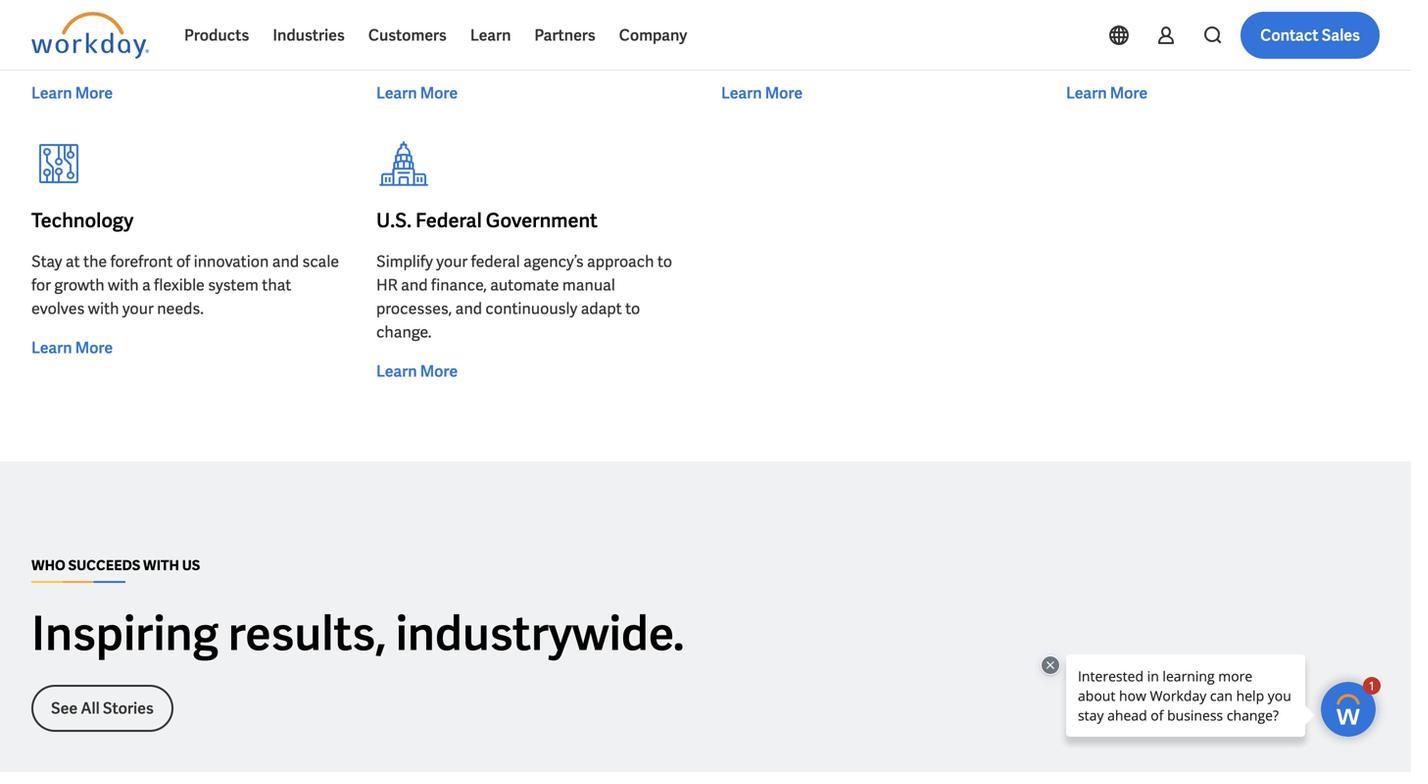 Task type: describe. For each thing, give the bounding box(es) containing it.
services
[[280, 0, 338, 17]]

succeeds
[[68, 557, 140, 575]]

flexible
[[154, 275, 205, 296]]

to inside bring finance, hr, and professional services automation (psa) into one unified system to keep business moving forward.
[[328, 20, 342, 41]]

automation
[[31, 20, 114, 41]]

customers button
[[357, 12, 459, 59]]

workday helps state and local governments adapt to change so you can spend more time serving your citizens.
[[1067, 0, 1373, 64]]

to right approach
[[658, 251, 673, 272]]

contact sales
[[1261, 25, 1361, 46]]

government
[[486, 208, 598, 233]]

and inside workday helps state and local governments adapt to change so you can spend more time serving your citizens.
[[1213, 0, 1239, 17]]

results,
[[228, 603, 386, 665]]

of
[[176, 251, 190, 272]]

missing
[[490, 44, 545, 64]]

(psa)
[[117, 20, 156, 41]]

contact
[[1261, 25, 1319, 46]]

0 vertical spatial with
[[108, 275, 139, 296]]

business inside bring finance, hr, and professional services automation (psa) into one unified system to keep business moving forward.
[[69, 44, 132, 64]]

simplify your federal agency's approach to hr and finance, automate manual processes, and continuously adapt to change.
[[376, 251, 673, 343]]

change.
[[376, 322, 432, 343]]

and inside stay at the forefront of innovation and scale for growth with a flexible system that evolves with your needs.
[[272, 251, 299, 272]]

technology
[[31, 208, 134, 233]]

1 vertical spatial with
[[88, 299, 119, 319]]

hr,
[[131, 0, 156, 17]]

contact sales link
[[1241, 12, 1380, 59]]

inspiring
[[31, 603, 219, 665]]

learn button
[[459, 12, 523, 59]]

and up processes,
[[401, 275, 428, 296]]

change
[[1129, 20, 1182, 41]]

automate
[[490, 275, 559, 296]]

governments
[[1280, 0, 1373, 17]]

citizens.
[[1192, 44, 1250, 64]]

bring finance, hr, and professional services automation (psa) into one unified system to keep business moving forward.
[[31, 0, 342, 64]]

scale
[[302, 251, 339, 272]]

adapt inside the simplify your federal agency's approach to hr and finance, automate manual processes, and continuously adapt to change.
[[581, 299, 622, 319]]

system inside bring finance, hr, and professional services automation (psa) into one unified system to keep business moving forward.
[[274, 20, 324, 41]]

industrywide.
[[396, 603, 685, 665]]

inspiring results, industrywide.
[[31, 603, 685, 665]]

continuously
[[486, 299, 578, 319]]

u.s. federal government
[[376, 208, 598, 233]]

who
[[31, 557, 66, 575]]

for
[[31, 275, 51, 296]]

that
[[262, 275, 292, 296]]

unified
[[221, 20, 270, 41]]

forward.
[[191, 44, 249, 64]]

demands,
[[549, 0, 618, 17]]

your inside workday helps state and local governments adapt to change so you can spend more time serving your citizens.
[[1157, 44, 1189, 64]]

finance, inside the simplify your federal agency's approach to hr and finance, automate manual processes, and continuously adapt to change.
[[431, 275, 487, 296]]

see all stories link
[[31, 685, 173, 732]]

time
[[1067, 44, 1099, 64]]

growth
[[54, 275, 104, 296]]

to down approach
[[626, 299, 640, 319]]

industries button
[[261, 12, 357, 59]]

meet shifting consumer demands, evolving workforce expectations, and new business models without missing a beat.
[[376, 0, 680, 64]]

adapt inside workday helps state and local governments adapt to change so you can spend more time serving your citizens.
[[1067, 20, 1108, 41]]

stay at the forefront of innovation and scale for growth with a flexible system that evolves with your needs.
[[31, 251, 339, 319]]

system inside stay at the forefront of innovation and scale for growth with a flexible system that evolves with your needs.
[[208, 275, 259, 296]]

finance, inside bring finance, hr, and professional services automation (psa) into one unified system to keep business moving forward.
[[72, 0, 128, 17]]

state
[[1173, 0, 1209, 17]]

agency's
[[524, 251, 584, 272]]

new
[[580, 20, 610, 41]]

see
[[51, 699, 78, 719]]

bring
[[31, 0, 69, 17]]

learn inside 'dropdown button'
[[470, 25, 511, 46]]

go to the homepage image
[[31, 12, 149, 59]]

keep
[[31, 44, 66, 64]]

models
[[376, 44, 428, 64]]

workday
[[1067, 0, 1128, 17]]

you
[[1205, 20, 1231, 41]]

forefront
[[110, 251, 173, 272]]



Task type: locate. For each thing, give the bounding box(es) containing it.
innovation
[[194, 251, 269, 272]]

system down services
[[274, 20, 324, 41]]

finance, down federal
[[431, 275, 487, 296]]

spend
[[1263, 20, 1307, 41]]

beat.
[[560, 44, 596, 64]]

a inside stay at the forefront of innovation and scale for growth with a flexible system that evolves with your needs.
[[142, 275, 151, 296]]

and up that
[[272, 251, 299, 272]]

0 vertical spatial a
[[548, 44, 557, 64]]

so
[[1185, 20, 1202, 41]]

learn more link
[[31, 81, 113, 105], [376, 81, 458, 105], [722, 81, 803, 105], [1067, 81, 1148, 105], [31, 336, 113, 360], [376, 360, 458, 383]]

1 horizontal spatial finance,
[[431, 275, 487, 296]]

at
[[66, 251, 80, 272]]

0 horizontal spatial adapt
[[581, 299, 622, 319]]

stories
[[103, 699, 154, 719]]

0 vertical spatial business
[[613, 20, 676, 41]]

learn more
[[31, 83, 113, 103], [376, 83, 458, 103], [722, 83, 803, 103], [1067, 83, 1148, 103], [31, 338, 113, 358], [376, 361, 458, 382]]

0 horizontal spatial business
[[69, 44, 132, 64]]

can
[[1234, 20, 1260, 41]]

simplify
[[376, 251, 433, 272]]

0 vertical spatial finance,
[[72, 0, 128, 17]]

partners button
[[523, 12, 608, 59]]

the
[[83, 251, 107, 272]]

0 vertical spatial adapt
[[1067, 20, 1108, 41]]

professional
[[189, 0, 277, 17]]

2 horizontal spatial your
[[1157, 44, 1189, 64]]

your inside the simplify your federal agency's approach to hr and finance, automate manual processes, and continuously adapt to change.
[[437, 251, 468, 272]]

0 horizontal spatial system
[[208, 275, 259, 296]]

shifting
[[417, 0, 471, 17]]

system down innovation
[[208, 275, 259, 296]]

sales
[[1322, 25, 1361, 46]]

partners
[[535, 25, 596, 46]]

1 vertical spatial finance,
[[431, 275, 487, 296]]

processes,
[[376, 299, 452, 319]]

business inside meet shifting consumer demands, evolving workforce expectations, and new business models without missing a beat.
[[613, 20, 676, 41]]

to up serving
[[1111, 20, 1126, 41]]

serving
[[1102, 44, 1154, 64]]

your left needs.
[[122, 299, 154, 319]]

u.s.
[[376, 208, 412, 233]]

approach
[[587, 251, 654, 272]]

to inside workday helps state and local governments adapt to change so you can spend more time serving your citizens.
[[1111, 20, 1126, 41]]

a inside meet shifting consumer demands, evolving workforce expectations, and new business models without missing a beat.
[[548, 44, 557, 64]]

1 horizontal spatial adapt
[[1067, 20, 1108, 41]]

into
[[160, 20, 188, 41]]

0 horizontal spatial your
[[122, 299, 154, 319]]

1 horizontal spatial your
[[437, 251, 468, 272]]

1 vertical spatial your
[[437, 251, 468, 272]]

local
[[1243, 0, 1276, 17]]

hr
[[376, 275, 398, 296]]

your
[[1157, 44, 1189, 64], [437, 251, 468, 272], [122, 299, 154, 319]]

company button
[[608, 12, 699, 59]]

your inside stay at the forefront of innovation and scale for growth with a flexible system that evolves with your needs.
[[122, 299, 154, 319]]

1 vertical spatial business
[[69, 44, 132, 64]]

one
[[191, 20, 218, 41]]

evolving
[[621, 0, 680, 17]]

consumer
[[474, 0, 545, 17]]

1 vertical spatial a
[[142, 275, 151, 296]]

and up the beat.
[[550, 20, 577, 41]]

1 horizontal spatial system
[[274, 20, 324, 41]]

1 horizontal spatial business
[[613, 20, 676, 41]]

industries
[[273, 25, 345, 46]]

with down forefront
[[108, 275, 139, 296]]

learn
[[470, 25, 511, 46], [31, 83, 72, 103], [376, 83, 417, 103], [722, 83, 762, 103], [1067, 83, 1107, 103], [31, 338, 72, 358], [376, 361, 417, 382]]

0 horizontal spatial finance,
[[72, 0, 128, 17]]

and up you
[[1213, 0, 1239, 17]]

evolves
[[31, 299, 85, 319]]

expectations,
[[451, 20, 546, 41]]

and up into
[[159, 0, 186, 17]]

1 vertical spatial system
[[208, 275, 259, 296]]

all
[[81, 699, 100, 719]]

to
[[328, 20, 342, 41], [1111, 20, 1126, 41], [658, 251, 673, 272], [626, 299, 640, 319]]

stay
[[31, 251, 62, 272]]

manual
[[563, 275, 616, 296]]

needs.
[[157, 299, 204, 319]]

and inside meet shifting consumer demands, evolving workforce expectations, and new business models without missing a beat.
[[550, 20, 577, 41]]

company
[[619, 25, 688, 46]]

and inside bring finance, hr, and professional services automation (psa) into one unified system to keep business moving forward.
[[159, 0, 186, 17]]

your down change
[[1157, 44, 1189, 64]]

products button
[[173, 12, 261, 59]]

who succeeds with us
[[31, 557, 200, 575]]

finance,
[[72, 0, 128, 17], [431, 275, 487, 296]]

1 vertical spatial adapt
[[581, 299, 622, 319]]

with down the growth
[[88, 299, 119, 319]]

workforce
[[376, 20, 448, 41]]

inspring results, industrywide element
[[0, 462, 1412, 773]]

finance, up automation
[[72, 0, 128, 17]]

to down services
[[328, 20, 342, 41]]

adapt up time
[[1067, 20, 1108, 41]]

adapt down manual
[[581, 299, 622, 319]]

helps
[[1131, 0, 1170, 17]]

meet
[[376, 0, 414, 17]]

adapt
[[1067, 20, 1108, 41], [581, 299, 622, 319]]

moving
[[136, 44, 188, 64]]

0 vertical spatial system
[[274, 20, 324, 41]]

without
[[432, 44, 487, 64]]

1 horizontal spatial a
[[548, 44, 557, 64]]

products
[[184, 25, 249, 46]]

customers
[[368, 25, 447, 46]]

your down federal
[[437, 251, 468, 272]]

federal
[[471, 251, 520, 272]]

more
[[75, 83, 113, 103], [420, 83, 458, 103], [765, 83, 803, 103], [1111, 83, 1148, 103], [75, 338, 113, 358], [420, 361, 458, 382]]

and down federal
[[456, 299, 482, 319]]

business down evolving
[[613, 20, 676, 41]]

2 vertical spatial your
[[122, 299, 154, 319]]

0 vertical spatial your
[[1157, 44, 1189, 64]]

business down automation
[[69, 44, 132, 64]]

see all stories
[[51, 699, 154, 719]]

system
[[274, 20, 324, 41], [208, 275, 259, 296]]

with
[[143, 557, 179, 575]]

a left the beat.
[[548, 44, 557, 64]]

0 horizontal spatial a
[[142, 275, 151, 296]]

federal
[[416, 208, 482, 233]]

us
[[182, 557, 200, 575]]

business
[[613, 20, 676, 41], [69, 44, 132, 64]]

a down forefront
[[142, 275, 151, 296]]

more
[[1310, 20, 1347, 41]]



Task type: vqa. For each thing, say whether or not it's contained in the screenshot.
listening inside telecommunications infrastructure company used intelligent listening to improve employee wellbeing and performance.
no



